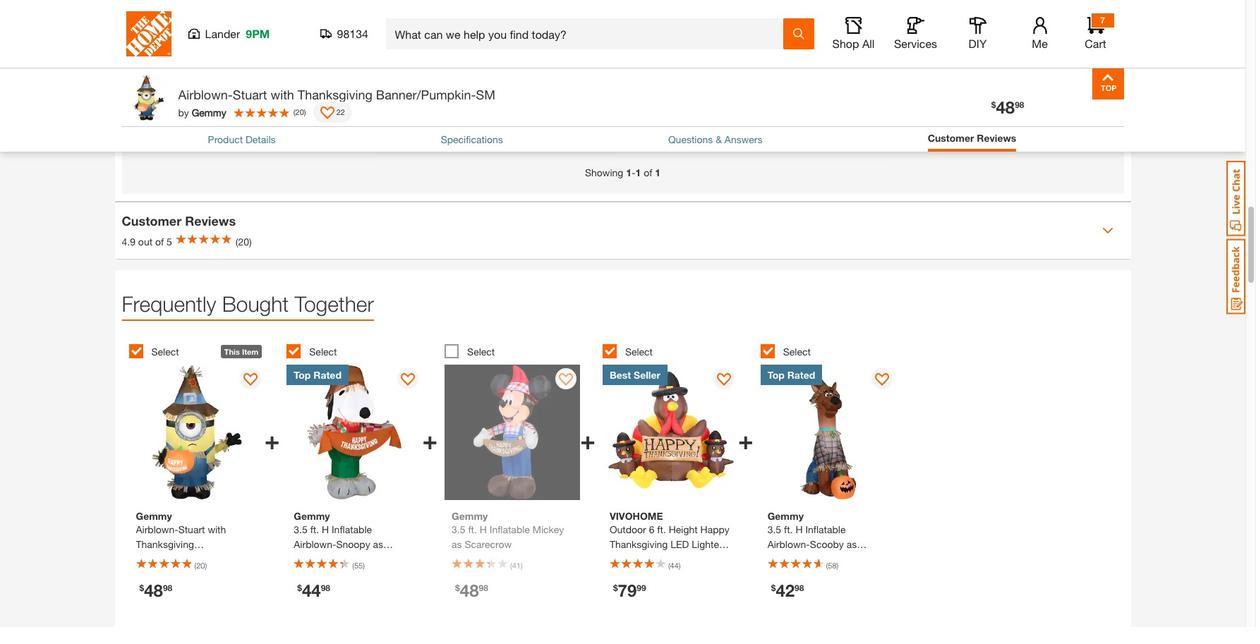 Task type: locate. For each thing, give the bounding box(es) containing it.
4 + from the left
[[738, 425, 754, 455]]

2 helpful? from the top
[[154, 108, 186, 119]]

$ for vivohome outdoor 6 ft. height happy thanksgiving led lighted inflatable turkey family
[[613, 583, 618, 593]]

helpful?
[[154, 6, 186, 17], [154, 108, 186, 119]]

( 44 )
[[668, 561, 681, 570]]

outdoor 6 ft. height happy thanksgiving led lighted inflatable turkey family image
[[603, 365, 738, 500]]

2 h from the left
[[480, 524, 487, 536]]

4 select from the left
[[625, 346, 653, 358]]

ft. up $ 44 98
[[310, 524, 319, 536]]

as up peanuts
[[373, 538, 383, 550]]

top inside 2 / 5 group
[[294, 369, 311, 381]]

2021
[[222, 79, 244, 91]]

airblown- inside gemmy 3.5 ft. h inflatable airblown-scooby as scarecrow-sm-wb
[[768, 538, 810, 550]]

as inside gemmy 3.5 ft. h inflatable airblown-scooby as scarecrow-sm-wb
[[847, 538, 857, 550]]

me
[[1032, 37, 1048, 50]]

nov
[[190, 79, 208, 91]]

1 as from the left
[[373, 538, 383, 550]]

0 horizontal spatial scarecrow-
[[294, 553, 345, 565]]

) inside 4 / 5 group
[[679, 561, 681, 570]]

display image for 42
[[875, 373, 889, 387]]

the home depot logo image
[[126, 11, 171, 56]]

ft. right 6
[[657, 524, 666, 536]]

+ inside 4 / 5 group
[[738, 425, 754, 455]]

$ inside $ 79 99
[[613, 583, 618, 593]]

1 vertical spatial customer reviews
[[122, 213, 236, 229]]

inflatable up scarecrow
[[490, 524, 530, 536]]

h inside the gemmy 3.5 ft. h inflatable airblown-snoopy as scarecrow-sm-peanuts
[[322, 524, 329, 536]]

product details button
[[208, 132, 276, 147], [208, 132, 276, 147]]

gemmy inside the gemmy 3.5 ft. h inflatable airblown-snoopy as scarecrow-sm-peanuts
[[294, 510, 330, 522]]

cart 7
[[1085, 15, 1107, 50]]

$ 42 98
[[771, 581, 804, 600]]

0 vertical spatial reviews
[[977, 132, 1017, 144]]

gemmy for 44
[[294, 510, 330, 522]]

3.5 for 42
[[768, 524, 781, 536]]

1 scarecrow- from the left
[[294, 553, 345, 565]]

top for 44
[[294, 369, 311, 381]]

ft. up $ 42 98 on the right of the page
[[784, 524, 793, 536]]

helpful? button down rnu button on the left top of page
[[147, 103, 193, 125]]

gemmy inside gemmy 3.5 ft. h inflatable airblown-scooby as scarecrow-sm-wb
[[768, 510, 804, 522]]

) down gemmy 3.5 ft. h inflatable mickey as scarecrow
[[521, 561, 523, 570]]

scarecrow-
[[294, 553, 345, 565], [768, 553, 819, 565]]

3.5 inside gemmy 3.5 ft. h inflatable mickey as scarecrow
[[452, 524, 466, 536]]

customer
[[928, 132, 974, 144], [122, 213, 182, 229]]

3 1 from the left
[[655, 166, 661, 178]]

3.5 up scarecrow
[[452, 524, 466, 536]]

0 horizontal spatial as
[[373, 538, 383, 550]]

gemmy
[[192, 106, 226, 118], [294, 510, 330, 522], [452, 510, 488, 522], [768, 510, 804, 522]]

) inside 2 / 5 group
[[363, 561, 365, 570]]

ft. inside the gemmy 3.5 ft. h inflatable airblown-snoopy as scarecrow-sm-peanuts
[[310, 524, 319, 536]]

inflatable for 48
[[490, 524, 530, 536]]

top rated inside 5 / 5 group
[[768, 369, 816, 381]]

scarecrow- inside the gemmy 3.5 ft. h inflatable airblown-snoopy as scarecrow-sm-peanuts
[[294, 553, 345, 565]]

airblown- up $ 44 98
[[294, 538, 336, 550]]

1 vertical spatial reviews
[[185, 213, 236, 229]]

helpful? down rnu button on the left top of page
[[154, 108, 186, 119]]

98 for gemmy 3.5 ft. h inflatable airblown-scooby as scarecrow-sm-wb
[[795, 583, 804, 593]]

select inside 2 / 5 group
[[309, 346, 337, 358]]

out
[[138, 236, 153, 248]]

of left 5
[[155, 236, 164, 248]]

3.5 ft. h inflatable airblown-scooby as scarecrow-sm-wb image
[[761, 365, 896, 500]]

5
[[167, 236, 172, 248]]

h inside gemmy 3.5 ft. h inflatable airblown-scooby as scarecrow-sm-wb
[[796, 524, 803, 536]]

$
[[992, 99, 996, 110], [139, 583, 144, 593], [297, 583, 302, 593], [455, 583, 460, 593], [613, 583, 618, 593], [771, 583, 776, 593]]

0 horizontal spatial by
[[147, 79, 158, 91]]

0 horizontal spatial sm-
[[345, 553, 364, 565]]

0 horizontal spatial customer reviews
[[122, 213, 236, 229]]

( inside 4 / 5 group
[[668, 561, 670, 570]]

gemmy for 42
[[768, 510, 804, 522]]

( left wb on the bottom right of page
[[826, 561, 828, 570]]

98 inside 3 / 5 group
[[479, 583, 488, 593]]

1 top from the left
[[294, 369, 311, 381]]

0 vertical spatial customer reviews
[[928, 132, 1017, 144]]

2 horizontal spatial as
[[847, 538, 857, 550]]

ft. for 42
[[784, 524, 793, 536]]

44
[[670, 561, 679, 570], [302, 581, 321, 600]]

1 horizontal spatial of
[[644, 166, 652, 178]]

2 horizontal spatial 3.5
[[768, 524, 781, 536]]

select inside 5 / 5 group
[[783, 346, 811, 358]]

rnu
[[162, 79, 181, 91]]

airblown- inside the gemmy 3.5 ft. h inflatable airblown-snoopy as scarecrow-sm-peanuts
[[294, 538, 336, 550]]

48
[[996, 97, 1015, 117], [144, 581, 163, 600], [460, 581, 479, 600]]

sm- down scooby at right
[[819, 553, 837, 565]]

( down snoopy at the bottom left of the page
[[352, 561, 354, 570]]

3 h from the left
[[796, 524, 803, 536]]

1 horizontal spatial thanksgiving
[[610, 538, 668, 550]]

2 as from the left
[[452, 538, 462, 550]]

2 select from the left
[[309, 346, 337, 358]]

shop
[[833, 37, 859, 50]]

airblown- up 'by gemmy' at the top left of the page
[[178, 87, 233, 102]]

( 55 )
[[352, 561, 365, 570]]

2 sm- from the left
[[819, 553, 837, 565]]

) for 48
[[521, 561, 523, 570]]

( inside 5 / 5 group
[[826, 561, 828, 570]]

as inside gemmy 3.5 ft. h inflatable mickey as scarecrow
[[452, 538, 462, 550]]

0 horizontal spatial top rated
[[294, 369, 342, 381]]

by for by gemmy
[[178, 106, 189, 118]]

1 horizontal spatial customer
[[928, 132, 974, 144]]

product
[[208, 133, 243, 145]]

0 horizontal spatial top
[[294, 369, 311, 381]]

$ 79 99
[[613, 581, 646, 600]]

$ for gemmy 3.5 ft. h inflatable airblown-snoopy as scarecrow-sm-peanuts
[[297, 583, 302, 593]]

live chat image
[[1227, 161, 1246, 236]]

select inside 4 / 5 group
[[625, 346, 653, 358]]

top rated
[[294, 369, 342, 381], [768, 369, 816, 381]]

( down scarecrow
[[510, 561, 512, 570]]

)
[[304, 107, 306, 116], [363, 561, 365, 570], [521, 561, 523, 570], [679, 561, 681, 570], [837, 561, 839, 570]]

select for 44
[[309, 346, 337, 358]]

1 top rated from the left
[[294, 369, 342, 381]]

0 vertical spatial by
[[147, 79, 158, 91]]

display image for 79
[[717, 373, 731, 387]]

0 vertical spatial helpful? button
[[147, 1, 193, 22]]

bought
[[222, 291, 289, 316]]

2 horizontal spatial airblown-
[[768, 538, 810, 550]]

top inside 5 / 5 group
[[768, 369, 785, 381]]

0 horizontal spatial airblown-
[[178, 87, 233, 102]]

3.5 for 44
[[294, 524, 308, 536]]

a:
[[147, 57, 156, 69]]

3.5 inside gemmy 3.5 ft. h inflatable airblown-scooby as scarecrow-sm-wb
[[768, 524, 781, 536]]

display image for 44
[[401, 373, 415, 387]]

1 h from the left
[[322, 524, 329, 536]]

3 ft. from the left
[[657, 524, 666, 536]]

$ 48 98
[[992, 97, 1025, 117], [139, 581, 172, 600], [455, 581, 488, 600]]

thanksgiving
[[298, 87, 373, 102], [610, 538, 668, 550]]

2 horizontal spatial 1
[[655, 166, 661, 178]]

as
[[373, 538, 383, 550], [452, 538, 462, 550], [847, 538, 857, 550]]

questions & answers button
[[668, 132, 763, 147], [668, 132, 763, 147]]

1 vertical spatial customer
[[122, 213, 182, 229]]

rated inside 2 / 5 group
[[314, 369, 342, 381]]

4.9
[[122, 236, 136, 248]]

1 vertical spatial of
[[155, 236, 164, 248]]

) inside 5 / 5 group
[[837, 561, 839, 570]]

3
[[162, 57, 167, 69]]

2 ft. from the left
[[468, 524, 477, 536]]

) down snoopy at the bottom left of the page
[[363, 561, 365, 570]]

0 horizontal spatial thanksgiving
[[298, 87, 373, 102]]

gemmy 3.5 ft. h inflatable mickey as scarecrow
[[452, 510, 564, 550]]

20
[[295, 107, 304, 116]]

1 horizontal spatial rated
[[787, 369, 816, 381]]

0 horizontal spatial 44
[[302, 581, 321, 600]]

3 as from the left
[[847, 538, 857, 550]]

scooby
[[810, 538, 844, 550]]

+ for 2 / 5 group
[[422, 425, 438, 455]]

98 inside $ 44 98
[[321, 583, 330, 593]]

top
[[294, 369, 311, 381], [768, 369, 785, 381]]

0 horizontal spatial h
[[322, 524, 329, 536]]

by down |
[[178, 106, 189, 118]]

of right the -
[[644, 166, 652, 178]]

$ 48 98 inside 3 / 5 group
[[455, 581, 488, 600]]

rated
[[314, 369, 342, 381], [787, 369, 816, 381]]

2 helpful? button from the top
[[147, 103, 193, 125]]

( for 48
[[510, 561, 512, 570]]

outdoor
[[610, 524, 646, 536]]

by left rnu
[[147, 79, 158, 91]]

select for 79
[[625, 346, 653, 358]]

ft. inside gemmy 3.5 ft. h inflatable mickey as scarecrow
[[468, 524, 477, 536]]

44 inside 4 / 5 group
[[670, 561, 679, 570]]

44 down the gemmy 3.5 ft. h inflatable airblown-snoopy as scarecrow-sm-peanuts
[[302, 581, 321, 600]]

2 rated from the left
[[787, 369, 816, 381]]

ft.
[[310, 524, 319, 536], [468, 524, 477, 536], [657, 524, 666, 536], [784, 524, 793, 536]]

inflatable down outdoor
[[610, 553, 650, 565]]

4 ft. from the left
[[784, 524, 793, 536]]

cart
[[1085, 37, 1107, 50]]

display image
[[320, 107, 334, 121], [401, 373, 415, 387], [559, 373, 573, 387], [717, 373, 731, 387], [875, 373, 889, 387]]

1 vertical spatial helpful? button
[[147, 103, 193, 125]]

2 1 from the left
[[636, 166, 641, 178]]

3.5 up $ 44 98
[[294, 524, 308, 536]]

) down scooby at right
[[837, 561, 839, 570]]

ft. inside vivohome outdoor 6 ft. height happy thanksgiving led lighted inflatable turkey family
[[657, 524, 666, 536]]

3.5 ft. h inflatable airblown-snoopy as scarecrow-sm-peanuts image
[[287, 365, 422, 500]]

( left family
[[668, 561, 670, 570]]

+ inside 3 / 5 group
[[580, 425, 596, 455]]

0 vertical spatial helpful?
[[154, 6, 186, 17]]

gemmy inside gemmy 3.5 ft. h inflatable mickey as scarecrow
[[452, 510, 488, 522]]

) inside 3 / 5 group
[[521, 561, 523, 570]]

1 helpful? button from the top
[[147, 1, 193, 22]]

3 3.5 from the left
[[768, 524, 781, 536]]

3 select from the left
[[467, 346, 495, 358]]

select for 42
[[783, 346, 811, 358]]

( for 42
[[826, 561, 828, 570]]

1 horizontal spatial airblown-
[[294, 538, 336, 550]]

1 horizontal spatial 48
[[460, 581, 479, 600]]

0 horizontal spatial of
[[155, 236, 164, 248]]

inflatable inside the gemmy 3.5 ft. h inflatable airblown-snoopy as scarecrow-sm-peanuts
[[332, 524, 372, 536]]

98 for gemmy 3.5 ft. h inflatable airblown-snoopy as scarecrow-sm-peanuts
[[321, 583, 330, 593]]

5 select from the left
[[783, 346, 811, 358]]

98 inside $ 42 98
[[795, 583, 804, 593]]

1 horizontal spatial scarecrow-
[[768, 553, 819, 565]]

4 / 5 group
[[603, 336, 754, 621]]

item
[[242, 347, 259, 356]]

1 horizontal spatial 3.5
[[452, 524, 466, 536]]

ft. for 48
[[468, 524, 477, 536]]

thanksgiving up 22
[[298, 87, 373, 102]]

1 ft. from the left
[[310, 524, 319, 536]]

1 sm- from the left
[[345, 553, 364, 565]]

inflatable up scooby at right
[[806, 524, 846, 536]]

48 inside 3 / 5 group
[[460, 581, 479, 600]]

1 horizontal spatial reviews
[[977, 132, 1017, 144]]

(
[[293, 107, 295, 116], [352, 561, 354, 570], [510, 561, 512, 570], [668, 561, 670, 570], [826, 561, 828, 570]]

0 horizontal spatial 48
[[144, 581, 163, 600]]

as for 42
[[847, 538, 857, 550]]

inflatable inside gemmy 3.5 ft. h inflatable airblown-scooby as scarecrow-sm-wb
[[806, 524, 846, 536]]

as inside the gemmy 3.5 ft. h inflatable airblown-snoopy as scarecrow-sm-peanuts
[[373, 538, 383, 550]]

0 vertical spatial thanksgiving
[[298, 87, 373, 102]]

44 inside 2 / 5 group
[[302, 581, 321, 600]]

0 horizontal spatial rated
[[314, 369, 342, 381]]

rated inside 5 / 5 group
[[787, 369, 816, 381]]

of
[[644, 166, 652, 178], [155, 236, 164, 248]]

inflatable up snoopy at the bottom left of the page
[[332, 524, 372, 536]]

3.5 right happy
[[768, 524, 781, 536]]

44 down led
[[670, 561, 679, 570]]

79
[[618, 581, 637, 600]]

as left scarecrow
[[452, 538, 462, 550]]

customer reviews
[[928, 132, 1017, 144], [122, 213, 236, 229]]

0 vertical spatial customer
[[928, 132, 974, 144]]

2 top rated from the left
[[768, 369, 816, 381]]

1 horizontal spatial 1
[[636, 166, 641, 178]]

sm- inside the gemmy 3.5 ft. h inflatable airblown-snoopy as scarecrow-sm-peanuts
[[345, 553, 364, 565]]

sm- for 42
[[819, 553, 837, 565]]

helpful? button up "ft"
[[147, 1, 193, 22]]

customer reviews button
[[928, 131, 1017, 148], [928, 131, 1017, 145]]

1 3.5 from the left
[[294, 524, 308, 536]]

airblown- up $ 42 98 on the right of the page
[[768, 538, 810, 550]]

$ inside $ 42 98
[[771, 583, 776, 593]]

2 3.5 from the left
[[452, 524, 466, 536]]

as up wb on the bottom right of page
[[847, 538, 857, 550]]

airblown- for 44
[[294, 538, 336, 550]]

helpful? up "ft"
[[154, 6, 186, 17]]

1 horizontal spatial customer reviews
[[928, 132, 1017, 144]]

0 horizontal spatial 3.5
[[294, 524, 308, 536]]

1 vertical spatial by
[[178, 106, 189, 118]]

3.5 inside the gemmy 3.5 ft. h inflatable airblown-snoopy as scarecrow-sm-peanuts
[[294, 524, 308, 536]]

by rnu | nov 3, 2021
[[147, 79, 244, 91]]

ft. for 44
[[310, 524, 319, 536]]

scarecrow- up $ 42 98 on the right of the page
[[768, 553, 819, 565]]

3 + from the left
[[580, 425, 596, 455]]

1 horizontal spatial sm-
[[819, 553, 837, 565]]

1 horizontal spatial top
[[768, 369, 785, 381]]

select
[[151, 346, 179, 358], [309, 346, 337, 358], [467, 346, 495, 358], [625, 346, 653, 358], [783, 346, 811, 358]]

(20)
[[236, 236, 252, 248]]

0 horizontal spatial $ 48 98
[[139, 581, 172, 600]]

2 horizontal spatial h
[[796, 524, 803, 536]]

( inside 2 / 5 group
[[352, 561, 354, 570]]

$ for gemmy 3.5 ft. h inflatable airblown-scooby as scarecrow-sm-wb
[[771, 583, 776, 593]]

sm- inside gemmy 3.5 ft. h inflatable airblown-scooby as scarecrow-sm-wb
[[819, 553, 837, 565]]

1 rated from the left
[[314, 369, 342, 381]]

( down with
[[293, 107, 295, 116]]

1 vertical spatial helpful?
[[154, 108, 186, 119]]

( inside 3 / 5 group
[[510, 561, 512, 570]]

1 horizontal spatial by
[[178, 106, 189, 118]]

sm- down snoopy at the bottom left of the page
[[345, 553, 364, 565]]

2 + from the left
[[422, 425, 438, 455]]

2 scarecrow- from the left
[[768, 553, 819, 565]]

1 + from the left
[[264, 425, 280, 455]]

ft. inside gemmy 3.5 ft. h inflatable airblown-scooby as scarecrow-sm-wb
[[784, 524, 793, 536]]

$ for gemmy 3.5 ft. h inflatable mickey as scarecrow
[[455, 583, 460, 593]]

2 top from the left
[[768, 369, 785, 381]]

h for 44
[[322, 524, 329, 536]]

0 horizontal spatial 1
[[626, 166, 632, 178]]

1 select from the left
[[151, 346, 179, 358]]

0 vertical spatial 44
[[670, 561, 679, 570]]

1 horizontal spatial $ 48 98
[[455, 581, 488, 600]]

0 vertical spatial of
[[644, 166, 652, 178]]

thanksgiving down outdoor
[[610, 538, 668, 550]]

select inside 1 / 5 group
[[151, 346, 179, 358]]

) left family
[[679, 561, 681, 570]]

all
[[863, 37, 875, 50]]

1 vertical spatial 44
[[302, 581, 321, 600]]

) for 42
[[837, 561, 839, 570]]

1
[[626, 166, 632, 178], [636, 166, 641, 178], [655, 166, 661, 178]]

inflatable inside gemmy 3.5 ft. h inflatable mickey as scarecrow
[[490, 524, 530, 536]]

$ inside 3 / 5 group
[[455, 583, 460, 593]]

1 horizontal spatial top rated
[[768, 369, 816, 381]]

98 inside 1 / 5 group
[[163, 583, 172, 593]]

1 horizontal spatial as
[[452, 538, 462, 550]]

as for 44
[[373, 538, 383, 550]]

top rated inside 2 / 5 group
[[294, 369, 342, 381]]

+
[[264, 425, 280, 455], [422, 425, 438, 455], [580, 425, 596, 455], [738, 425, 754, 455]]

+ inside 2 / 5 group
[[422, 425, 438, 455]]

-
[[632, 166, 636, 178]]

1 horizontal spatial 44
[[670, 561, 679, 570]]

ft. up scarecrow
[[468, 524, 477, 536]]

41
[[512, 561, 521, 570]]

1 horizontal spatial h
[[480, 524, 487, 536]]

scarecrow- up $ 44 98
[[294, 553, 345, 565]]

h inside gemmy 3.5 ft. h inflatable mickey as scarecrow
[[480, 524, 487, 536]]

scarecrow- inside gemmy 3.5 ft. h inflatable airblown-scooby as scarecrow-sm-wb
[[768, 553, 819, 565]]

display image inside 4 / 5 group
[[717, 373, 731, 387]]

1 vertical spatial thanksgiving
[[610, 538, 668, 550]]

$ inside $ 44 98
[[297, 583, 302, 593]]



Task type: vqa. For each thing, say whether or not it's contained in the screenshot.
save in the /Box $ 1065 . 49 Save $ 138 . 51 ( 13 %)
no



Task type: describe. For each thing, give the bounding box(es) containing it.
top rated for 42
[[768, 369, 816, 381]]

3,
[[211, 79, 219, 91]]

inflatable inside vivohome outdoor 6 ft. height happy thanksgiving led lighted inflatable turkey family
[[610, 553, 650, 565]]

99
[[637, 583, 646, 593]]

snoopy
[[336, 538, 370, 550]]

3 / 5 group
[[445, 336, 596, 621]]

services
[[894, 37, 937, 50]]

&
[[716, 133, 722, 145]]

specifications
[[441, 133, 503, 145]]

98134 button
[[320, 27, 369, 41]]

1 / 5 group
[[129, 336, 280, 621]]

48 inside 1 / 5 group
[[144, 581, 163, 600]]

0 horizontal spatial reviews
[[185, 213, 236, 229]]

( for 79
[[668, 561, 670, 570]]

lander 9pm
[[205, 27, 270, 40]]

98134
[[337, 27, 368, 40]]

42
[[776, 581, 795, 600]]

vivohome outdoor 6 ft. height happy thanksgiving led lighted inflatable turkey family
[[610, 510, 730, 565]]

lighted
[[692, 538, 725, 550]]

family
[[684, 553, 713, 565]]

display image
[[243, 373, 257, 387]]

together
[[295, 291, 374, 316]]

22
[[336, 107, 345, 116]]

questions
[[668, 133, 713, 145]]

$ inside 1 / 5 group
[[139, 583, 144, 593]]

product details
[[208, 133, 276, 145]]

98 for gemmy 3.5 ft. h inflatable mickey as scarecrow
[[479, 583, 488, 593]]

turkey
[[653, 553, 682, 565]]

select inside 3 / 5 group
[[467, 346, 495, 358]]

wb
[[837, 553, 853, 565]]

9pm
[[246, 27, 270, 40]]

h for 48
[[480, 524, 487, 536]]

rnu button
[[162, 77, 181, 93]]

frequently bought together
[[122, 291, 374, 316]]

happy
[[701, 524, 730, 536]]

showing 1 - 1 of 1
[[585, 166, 661, 178]]

diy button
[[955, 17, 1001, 51]]

|
[[184, 79, 187, 91]]

2 horizontal spatial 48
[[996, 97, 1015, 117]]

display image inside 22 dropdown button
[[320, 107, 334, 121]]

top for 42
[[768, 369, 785, 381]]

2 / 5 group
[[287, 336, 438, 621]]

) left 22 dropdown button
[[304, 107, 306, 116]]

7
[[1101, 15, 1105, 25]]

thanksgiving inside vivohome outdoor 6 ft. height happy thanksgiving led lighted inflatable turkey family
[[610, 538, 668, 550]]

display image inside 3 / 5 group
[[559, 373, 573, 387]]

3.5 for 48
[[452, 524, 466, 536]]

seller
[[634, 369, 661, 381]]

diy
[[969, 37, 987, 50]]

5 / 5 group
[[761, 336, 912, 621]]

shop all button
[[831, 17, 876, 51]]

answers
[[725, 133, 763, 145]]

44 for ( 44 )
[[670, 561, 679, 570]]

( 20 )
[[293, 107, 306, 116]]

) for 79
[[679, 561, 681, 570]]

gemmy 3.5 ft. h inflatable airblown-snoopy as scarecrow-sm-peanuts
[[294, 510, 400, 565]]

me button
[[1017, 17, 1063, 51]]

58
[[828, 561, 837, 570]]

rated for 44
[[314, 369, 342, 381]]

frequently
[[122, 291, 216, 316]]

What can we help you find today? search field
[[395, 19, 782, 49]]

airblown- for 42
[[768, 538, 810, 550]]

+ inside 1 / 5 group
[[264, 425, 280, 455]]

shop all
[[833, 37, 875, 50]]

$ 44 98
[[297, 581, 330, 600]]

sm- for 44
[[345, 553, 364, 565]]

scarecrow
[[465, 538, 512, 550]]

banner/pumpkin-
[[376, 87, 476, 102]]

( 58 )
[[826, 561, 839, 570]]

3.5 ft. h inflatable mickey as scarecrow image
[[445, 365, 580, 500]]

by for by rnu | nov 3, 2021
[[147, 79, 158, 91]]

with
[[271, 87, 294, 102]]

questions & answers
[[668, 133, 763, 145]]

led
[[671, 538, 689, 550]]

1 helpful? from the top
[[154, 6, 186, 17]]

gemmy 3.5 ft. h inflatable airblown-scooby as scarecrow-sm-wb
[[768, 510, 857, 565]]

lander
[[205, 27, 240, 40]]

product image image
[[125, 75, 171, 121]]

22 button
[[313, 102, 352, 123]]

this
[[224, 347, 240, 356]]

ft
[[170, 57, 176, 69]]

best
[[610, 369, 631, 381]]

scarecrow- for 42
[[768, 553, 819, 565]]

details
[[246, 133, 276, 145]]

4.9 out of 5
[[122, 236, 172, 248]]

inflatable for 44
[[332, 524, 372, 536]]

scarecrow- for 44
[[294, 553, 345, 565]]

sm
[[476, 87, 495, 102]]

( 41 )
[[510, 561, 523, 570]]

height
[[669, 524, 698, 536]]

) for 44
[[363, 561, 365, 570]]

caret image
[[1102, 225, 1113, 236]]

0 horizontal spatial customer
[[122, 213, 182, 229]]

+ for 3 / 5 group
[[580, 425, 596, 455]]

airblown-stuart with thanksgiving banner/pumpkin-sm
[[178, 87, 495, 102]]

h for 42
[[796, 524, 803, 536]]

peanuts
[[364, 553, 400, 565]]

55
[[354, 561, 363, 570]]

best seller
[[610, 369, 661, 381]]

top rated for 44
[[294, 369, 342, 381]]

report button
[[1069, 7, 1099, 22]]

( for 44
[[352, 561, 354, 570]]

mickey
[[533, 524, 564, 536]]

this item
[[224, 347, 259, 356]]

inflatable for 42
[[806, 524, 846, 536]]

by gemmy
[[178, 106, 226, 118]]

stuart
[[233, 87, 267, 102]]

vivohome
[[610, 510, 663, 522]]

top button
[[1092, 68, 1124, 100]]

a: 3 ft
[[147, 57, 176, 69]]

showing
[[585, 166, 624, 178]]

+ for 4 / 5 group
[[738, 425, 754, 455]]

1 1 from the left
[[626, 166, 632, 178]]

6
[[649, 524, 655, 536]]

services button
[[893, 17, 938, 51]]

44 for $ 44 98
[[302, 581, 321, 600]]

report
[[1069, 8, 1099, 20]]

2 horizontal spatial $ 48 98
[[992, 97, 1025, 117]]

feedback link image
[[1227, 239, 1246, 315]]

rated for 42
[[787, 369, 816, 381]]

gemmy for 48
[[452, 510, 488, 522]]

$ 48 98 inside 1 / 5 group
[[139, 581, 172, 600]]



